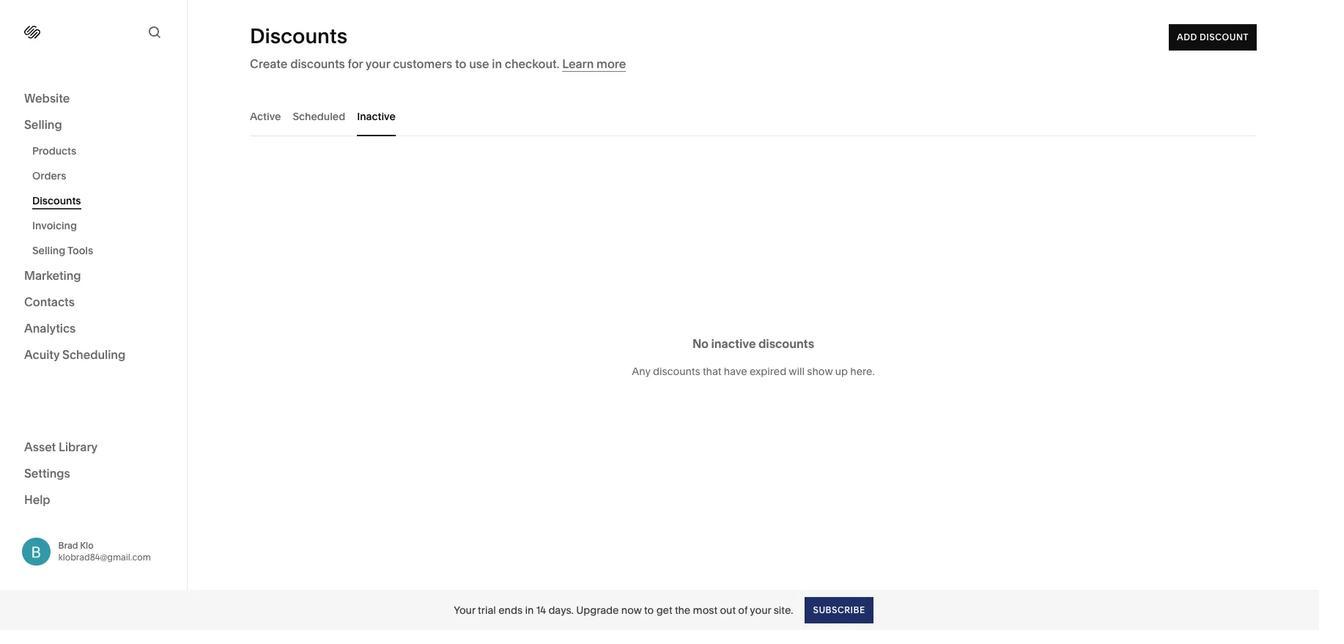 Task type: vqa. For each thing, say whether or not it's contained in the screenshot.
the Edit on the top left of the page
no



Task type: describe. For each thing, give the bounding box(es) containing it.
orders link
[[32, 163, 171, 188]]

1 vertical spatial discounts
[[759, 336, 815, 350]]

products
[[32, 144, 76, 158]]

1 vertical spatial discounts
[[32, 194, 81, 207]]

14
[[536, 604, 546, 617]]

expired
[[750, 364, 787, 378]]

more
[[597, 56, 626, 71]]

add discount
[[1177, 32, 1249, 43]]

discounts for have
[[653, 364, 701, 378]]

help link
[[24, 492, 50, 508]]

scheduled
[[293, 110, 345, 123]]

settings
[[24, 466, 70, 481]]

learn
[[562, 56, 594, 71]]

asset library
[[24, 440, 98, 454]]

discount
[[1200, 32, 1249, 43]]

have
[[724, 364, 748, 378]]

create
[[250, 56, 288, 71]]

discounts for your
[[290, 56, 345, 71]]

help
[[24, 492, 50, 507]]

checkout.
[[505, 56, 560, 71]]

contacts link
[[24, 294, 163, 312]]

selling tools
[[32, 244, 93, 257]]

brad
[[58, 540, 78, 551]]

that
[[703, 364, 722, 378]]

use
[[469, 56, 489, 71]]

now
[[622, 604, 642, 617]]

up
[[836, 364, 848, 378]]

ends
[[499, 604, 523, 617]]

contacts
[[24, 295, 75, 309]]

show
[[807, 364, 833, 378]]

get
[[657, 604, 673, 617]]

settings link
[[24, 465, 163, 483]]

inactive
[[712, 336, 756, 350]]

analytics link
[[24, 320, 163, 338]]

will
[[789, 364, 805, 378]]

1 horizontal spatial to
[[645, 604, 654, 617]]

of
[[739, 604, 748, 617]]

inactive
[[357, 110, 396, 123]]

website
[[24, 91, 70, 106]]

subscribe
[[813, 604, 866, 615]]

acuity scheduling
[[24, 348, 126, 362]]

asset library link
[[24, 439, 163, 456]]

marketing
[[24, 268, 81, 283]]

create discounts for your customers to use in checkout. learn more
[[250, 56, 626, 71]]

subscribe button
[[805, 597, 874, 624]]

customers
[[393, 56, 453, 71]]

orders
[[32, 169, 66, 183]]

1 horizontal spatial discounts
[[250, 23, 348, 48]]

tab list containing active
[[250, 96, 1257, 136]]

trial
[[478, 604, 496, 617]]

any
[[632, 364, 651, 378]]

website link
[[24, 90, 163, 108]]

1 vertical spatial in
[[525, 604, 534, 617]]



Task type: locate. For each thing, give the bounding box(es) containing it.
0 vertical spatial discounts
[[250, 23, 348, 48]]

klo
[[80, 540, 94, 551]]

0 horizontal spatial to
[[455, 56, 467, 71]]

out
[[720, 604, 736, 617]]

any discounts that have expired will show up here.
[[632, 364, 875, 378]]

in
[[492, 56, 502, 71], [525, 604, 534, 617]]

0 vertical spatial in
[[492, 56, 502, 71]]

acuity
[[24, 348, 60, 362]]

learn more link
[[562, 56, 626, 72]]

active
[[250, 110, 281, 123]]

0 horizontal spatial discounts
[[290, 56, 345, 71]]

no
[[693, 336, 709, 350]]

discounts up invoicing
[[32, 194, 81, 207]]

site.
[[774, 604, 794, 617]]

discounts link
[[32, 188, 171, 213]]

discounts up will
[[759, 336, 815, 350]]

0 horizontal spatial in
[[492, 56, 502, 71]]

your
[[454, 604, 476, 617]]

your right of
[[750, 604, 772, 617]]

acuity scheduling link
[[24, 347, 163, 364]]

discounts left for
[[290, 56, 345, 71]]

selling up 'marketing'
[[32, 244, 65, 257]]

selling down website at left
[[24, 117, 62, 132]]

0 horizontal spatial discounts
[[32, 194, 81, 207]]

klobrad84@gmail.com
[[58, 552, 151, 563]]

tab list
[[250, 96, 1257, 136]]

2 horizontal spatial discounts
[[759, 336, 815, 350]]

products link
[[32, 139, 171, 163]]

days.
[[549, 604, 574, 617]]

add
[[1177, 32, 1198, 43]]

invoicing link
[[32, 213, 171, 238]]

0 horizontal spatial your
[[366, 56, 390, 71]]

active button
[[250, 96, 281, 136]]

discounts right any
[[653, 364, 701, 378]]

1 vertical spatial to
[[645, 604, 654, 617]]

1 horizontal spatial your
[[750, 604, 772, 617]]

selling tools link
[[32, 238, 171, 263]]

here.
[[851, 364, 875, 378]]

selling
[[24, 117, 62, 132], [32, 244, 65, 257]]

invoicing
[[32, 219, 77, 232]]

your
[[366, 56, 390, 71], [750, 604, 772, 617]]

your trial ends in 14 days. upgrade now to get the most out of your site.
[[454, 604, 794, 617]]

2 vertical spatial discounts
[[653, 364, 701, 378]]

selling for selling
[[24, 117, 62, 132]]

tools
[[67, 244, 93, 257]]

marketing link
[[24, 268, 163, 285]]

0 vertical spatial selling
[[24, 117, 62, 132]]

scheduling
[[62, 348, 126, 362]]

analytics
[[24, 321, 76, 336]]

inactive button
[[357, 96, 396, 136]]

brad klo klobrad84@gmail.com
[[58, 540, 151, 563]]

most
[[693, 604, 718, 617]]

discounts
[[250, 23, 348, 48], [32, 194, 81, 207]]

discounts up create
[[250, 23, 348, 48]]

upgrade
[[576, 604, 619, 617]]

scheduled button
[[293, 96, 345, 136]]

to left "use"
[[455, 56, 467, 71]]

add discount button
[[1169, 24, 1257, 51]]

the
[[675, 604, 691, 617]]

for
[[348, 56, 363, 71]]

your right for
[[366, 56, 390, 71]]

1 horizontal spatial discounts
[[653, 364, 701, 378]]

0 vertical spatial discounts
[[290, 56, 345, 71]]

0 vertical spatial your
[[366, 56, 390, 71]]

1 vertical spatial your
[[750, 604, 772, 617]]

library
[[59, 440, 98, 454]]

to left get
[[645, 604, 654, 617]]

in left "14"
[[525, 604, 534, 617]]

discounts
[[290, 56, 345, 71], [759, 336, 815, 350], [653, 364, 701, 378]]

1 vertical spatial selling
[[32, 244, 65, 257]]

asset
[[24, 440, 56, 454]]

no inactive discounts
[[693, 336, 815, 350]]

selling for selling tools
[[32, 244, 65, 257]]

0 vertical spatial to
[[455, 56, 467, 71]]

selling link
[[24, 117, 163, 134]]

1 horizontal spatial in
[[525, 604, 534, 617]]

in right "use"
[[492, 56, 502, 71]]

to
[[455, 56, 467, 71], [645, 604, 654, 617]]



